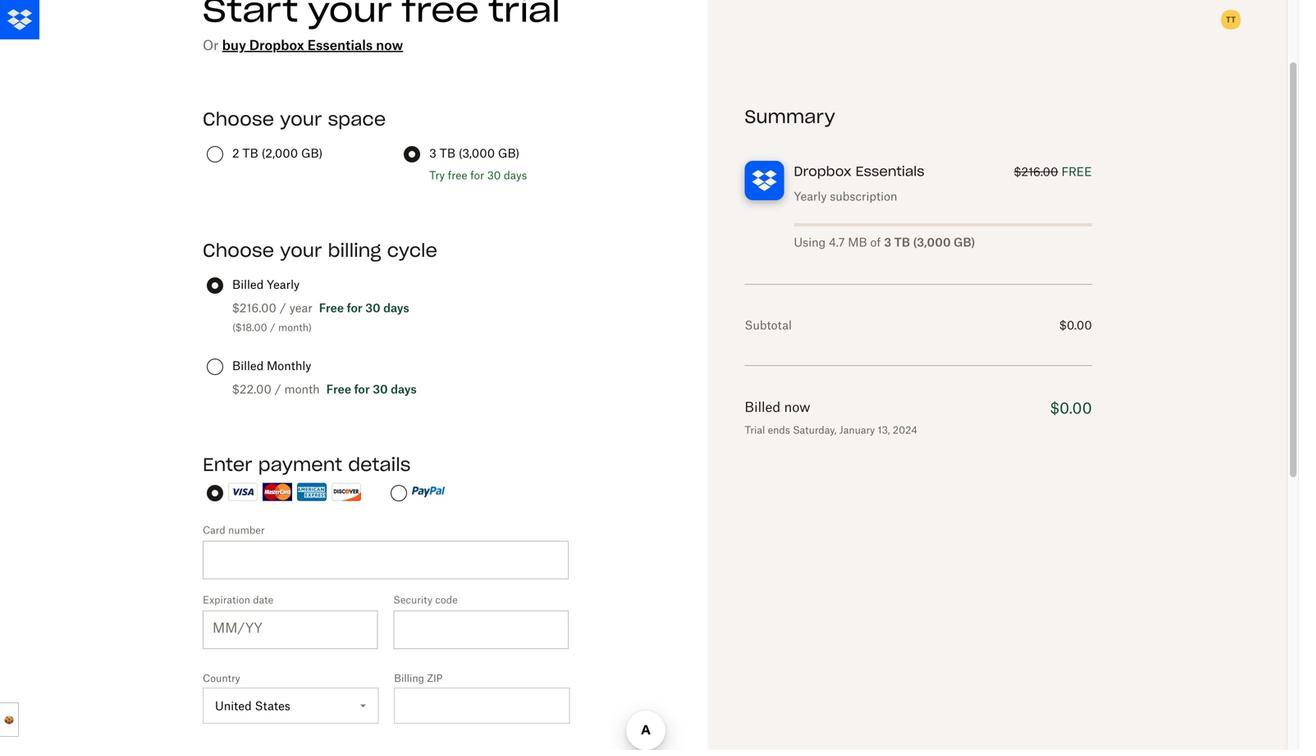 Task type: vqa. For each thing, say whether or not it's contained in the screenshot.
Free for Free for 30 days
yes



Task type: locate. For each thing, give the bounding box(es) containing it.
payment
[[258, 453, 342, 476]]

details
[[348, 453, 411, 476]]

option group
[[200, 483, 607, 523]]

$216.00
[[1014, 165, 1059, 179], [232, 301, 277, 315]]

2 horizontal spatial tb
[[895, 235, 911, 249]]

1 vertical spatial 3
[[884, 235, 892, 249]]

billing zip
[[394, 672, 443, 685]]

billed for billed now
[[745, 399, 781, 415]]

$22.00
[[232, 382, 272, 396]]

country
[[203, 672, 240, 685]]

13,
[[878, 424, 890, 436]]

None radio
[[207, 485, 223, 502]]

space
[[328, 108, 386, 131]]

3
[[429, 146, 437, 160], [884, 235, 892, 249]]

choose your space
[[203, 108, 386, 131]]

your up (2,000
[[280, 108, 322, 131]]

free
[[319, 301, 344, 315], [326, 382, 351, 396]]

your up billed yearly
[[280, 239, 322, 262]]

days
[[504, 169, 527, 182], [383, 301, 409, 315], [391, 382, 417, 396]]

days inside $216.00 / year free for 30 days ($18.00 / month)
[[383, 301, 409, 315]]

4.7
[[829, 235, 845, 249]]

now up space
[[376, 37, 403, 53]]

(3,000 up try free for 30 days
[[459, 146, 495, 160]]

0 vertical spatial (3,000
[[459, 146, 495, 160]]

1 vertical spatial $216.00
[[232, 301, 277, 315]]

for inside $216.00 / year free for 30 days ($18.00 / month)
[[347, 301, 363, 315]]

0 horizontal spatial yearly
[[267, 277, 300, 291]]

0 horizontal spatial (3,000
[[459, 146, 495, 160]]

$216.00 up ($18.00
[[232, 301, 277, 315]]

2 vertical spatial days
[[391, 382, 417, 396]]

30 inside $216.00 / year free for 30 days ($18.00 / month)
[[365, 301, 381, 315]]

free right month
[[326, 382, 351, 396]]

or buy dropbox essentials now
[[203, 37, 403, 53]]

1 vertical spatial for
[[347, 301, 363, 315]]

for right month
[[354, 382, 370, 396]]

billing
[[394, 672, 424, 685]]

0 vertical spatial your
[[280, 108, 322, 131]]

yearly inside summary list
[[794, 189, 827, 203]]

/
[[280, 301, 286, 315], [270, 321, 276, 334], [275, 382, 281, 396]]

yearly up using
[[794, 189, 827, 203]]

dropbox
[[249, 37, 304, 53], [794, 163, 852, 180]]

now
[[376, 37, 403, 53], [784, 399, 811, 415]]

buy dropbox essentials now link
[[222, 37, 403, 53]]

(3,000
[[459, 146, 495, 160], [913, 235, 951, 249]]

1 horizontal spatial $216.00
[[1014, 165, 1059, 179]]

2 vertical spatial 30
[[373, 382, 388, 396]]

free inside $216.00 / year free for 30 days ($18.00 / month)
[[319, 301, 344, 315]]

0 vertical spatial 30
[[487, 169, 501, 182]]

yearly up year
[[267, 277, 300, 291]]

0 vertical spatial yearly
[[794, 189, 827, 203]]

2 vertical spatial billed
[[745, 399, 781, 415]]

30 down billing
[[365, 301, 381, 315]]

0 vertical spatial choose
[[203, 108, 274, 131]]

0 horizontal spatial $216.00
[[232, 301, 277, 315]]

free
[[1062, 165, 1093, 179]]

month)
[[278, 321, 312, 334]]

1 vertical spatial dropbox
[[794, 163, 852, 180]]

1 vertical spatial essentials
[[856, 163, 925, 180]]

2 your from the top
[[280, 239, 322, 262]]

30 down 3 tb (3,000 gb)
[[487, 169, 501, 182]]

(2,000
[[262, 146, 298, 160]]

0 vertical spatial billed
[[232, 277, 264, 291]]

essentials
[[308, 37, 373, 53], [856, 163, 925, 180]]

/ left month)
[[270, 321, 276, 334]]

gb)
[[301, 146, 323, 160], [498, 146, 520, 160], [954, 235, 976, 249]]

your
[[280, 108, 322, 131], [280, 239, 322, 262]]

30 up details
[[373, 382, 388, 396]]

Billing ZIP text field
[[394, 688, 570, 724]]

tb for 2
[[243, 146, 258, 160]]

$216.00 / year free for 30 days ($18.00 / month)
[[232, 301, 409, 334]]

0 horizontal spatial dropbox
[[249, 37, 304, 53]]

tb
[[243, 146, 258, 160], [440, 146, 456, 160], [895, 235, 911, 249]]

dropbox inside summary list
[[794, 163, 852, 180]]

0 vertical spatial 3
[[429, 146, 437, 160]]

yearly subscription
[[794, 189, 898, 203]]

choose up billed yearly option
[[203, 239, 274, 262]]

$216.00 inside summary list
[[1014, 165, 1059, 179]]

1 vertical spatial free
[[326, 382, 351, 396]]

summary
[[745, 105, 836, 128]]

january
[[840, 424, 875, 436]]

of
[[871, 235, 881, 249]]

for right free
[[471, 169, 484, 182]]

0 horizontal spatial 3
[[429, 146, 437, 160]]

1 horizontal spatial (3,000
[[913, 235, 951, 249]]

billed inside summary list
[[745, 399, 781, 415]]

using 4.7 mb of 3 tb (3,000 gb)
[[794, 235, 976, 249]]

$216.00 left free at the right top
[[1014, 165, 1059, 179]]

$216.00 for subtotal
[[1014, 165, 1059, 179]]

days down 3 tb (3,000 gb)
[[504, 169, 527, 182]]

30 for $22.00 / month free for 30 days
[[373, 382, 388, 396]]

1 vertical spatial choose
[[203, 239, 274, 262]]

2 horizontal spatial gb)
[[954, 235, 976, 249]]

yearly
[[794, 189, 827, 203], [267, 277, 300, 291]]

30
[[487, 169, 501, 182], [365, 301, 381, 315], [373, 382, 388, 396]]

(3,000 right of at the top of the page
[[913, 235, 951, 249]]

1 horizontal spatial tb
[[440, 146, 456, 160]]

year
[[289, 301, 313, 315]]

1 vertical spatial now
[[784, 399, 811, 415]]

tb right 2
[[243, 146, 258, 160]]

1 your from the top
[[280, 108, 322, 131]]

for
[[471, 169, 484, 182], [347, 301, 363, 315], [354, 382, 370, 396]]

$216.00 inside $216.00 / year free for 30 days ($18.00 / month)
[[232, 301, 277, 315]]

dropbox right 'buy'
[[249, 37, 304, 53]]

billed for billed yearly
[[232, 277, 264, 291]]

0 vertical spatial for
[[471, 169, 484, 182]]

0 horizontal spatial gb)
[[301, 146, 323, 160]]

1 vertical spatial 30
[[365, 301, 381, 315]]

None radio
[[391, 485, 407, 502]]

3 right of at the top of the page
[[884, 235, 892, 249]]

choose
[[203, 108, 274, 131], [203, 239, 274, 262]]

billed
[[232, 277, 264, 291], [232, 359, 264, 373], [745, 399, 781, 415]]

month
[[284, 382, 320, 396]]

days up details
[[391, 382, 417, 396]]

2 vertical spatial /
[[275, 382, 281, 396]]

amex image
[[297, 483, 327, 501]]

enter payment details
[[203, 453, 411, 476]]

0 vertical spatial $0.00
[[1060, 318, 1093, 332]]

now up saturday, at the right bottom of page
[[784, 399, 811, 415]]

subtotal
[[745, 318, 792, 332]]

1 horizontal spatial dropbox
[[794, 163, 852, 180]]

1 vertical spatial (3,000
[[913, 235, 951, 249]]

1 horizontal spatial yearly
[[794, 189, 827, 203]]

2 choose from the top
[[203, 239, 274, 262]]

dropbox up yearly subscription
[[794, 163, 852, 180]]

/ left year
[[280, 301, 286, 315]]

1 vertical spatial /
[[270, 321, 276, 334]]

Billed Monthly radio
[[207, 359, 223, 375]]

0 vertical spatial $216.00
[[1014, 165, 1059, 179]]

1 horizontal spatial essentials
[[856, 163, 925, 180]]

essentials up space
[[308, 37, 373, 53]]

0 horizontal spatial essentials
[[308, 37, 373, 53]]

for for $216.00 / year free for 30 days ($18.00 / month)
[[347, 301, 363, 315]]

essentials inside summary list
[[856, 163, 925, 180]]

trial ends saturday, january 13, 2024
[[745, 424, 918, 436]]

0 vertical spatial free
[[319, 301, 344, 315]]

billed yearly
[[232, 277, 300, 291]]

3 right 3 tb (3,000 gb) radio
[[429, 146, 437, 160]]

1 vertical spatial days
[[383, 301, 409, 315]]

tb right of at the top of the page
[[895, 235, 911, 249]]

Billed Yearly radio
[[207, 277, 223, 294]]

days down cycle
[[383, 301, 409, 315]]

progress bar
[[794, 223, 1093, 227]]

cycle
[[387, 239, 438, 262]]

summary list
[[745, 105, 1093, 438]]

visa image
[[228, 483, 258, 501]]

billed right billed yearly option
[[232, 277, 264, 291]]

your for space
[[280, 108, 322, 131]]

1 choose from the top
[[203, 108, 274, 131]]

/ left month
[[275, 382, 281, 396]]

1 horizontal spatial gb)
[[498, 146, 520, 160]]

free right year
[[319, 301, 344, 315]]

choose up 2
[[203, 108, 274, 131]]

tb up free
[[440, 146, 456, 160]]

0 vertical spatial /
[[280, 301, 286, 315]]

billed up the $22.00
[[232, 359, 264, 373]]

subscription
[[830, 189, 898, 203]]

essentials up subscription
[[856, 163, 925, 180]]

0 vertical spatial now
[[376, 37, 403, 53]]

billed up trial
[[745, 399, 781, 415]]

$0.00
[[1060, 318, 1093, 332], [1051, 399, 1093, 417]]

1 horizontal spatial 3
[[884, 235, 892, 249]]

1 vertical spatial billed
[[232, 359, 264, 373]]

2 vertical spatial for
[[354, 382, 370, 396]]

1 vertical spatial yearly
[[267, 277, 300, 291]]

1 horizontal spatial now
[[784, 399, 811, 415]]

for right year
[[347, 301, 363, 315]]

1 vertical spatial your
[[280, 239, 322, 262]]

$216.00 for enter payment details
[[232, 301, 277, 315]]

0 horizontal spatial tb
[[243, 146, 258, 160]]



Task type: describe. For each thing, give the bounding box(es) containing it.
billed now
[[745, 399, 811, 415]]

using
[[794, 235, 826, 249]]

$22.00 / month free for 30 days
[[232, 382, 417, 396]]

billed for billed monthly
[[232, 359, 264, 373]]

try free for 30 days
[[429, 169, 527, 182]]

mastercard image
[[263, 483, 292, 501]]

2024
[[893, 424, 918, 436]]

dropbox essentials
[[794, 163, 925, 180]]

days for $216.00 / year free for 30 days ($18.00 / month)
[[383, 301, 409, 315]]

monthly
[[267, 359, 312, 373]]

0 vertical spatial dropbox
[[249, 37, 304, 53]]

tt
[[1227, 14, 1236, 25]]

for for $22.00 / month free for 30 days
[[354, 382, 370, 396]]

or
[[203, 37, 219, 53]]

saturday,
[[793, 424, 837, 436]]

0 horizontal spatial now
[[376, 37, 403, 53]]

($18.00
[[232, 321, 267, 334]]

mb
[[848, 235, 868, 249]]

1 vertical spatial $0.00
[[1051, 399, 1093, 417]]

3 inside summary list
[[884, 235, 892, 249]]

billed monthly
[[232, 359, 312, 373]]

$216.00 free
[[1014, 165, 1093, 179]]

tt button
[[1218, 7, 1245, 33]]

days for $22.00 / month free for 30 days
[[391, 382, 417, 396]]

(3,000 inside summary list
[[913, 235, 951, 249]]

buy
[[222, 37, 246, 53]]

try
[[429, 169, 445, 182]]

discover image
[[332, 483, 361, 501]]

choose your billing cycle
[[203, 239, 438, 262]]

free
[[448, 169, 468, 182]]

2
[[232, 146, 239, 160]]

now inside summary list
[[784, 399, 811, 415]]

2 tb (2,000 gb)
[[232, 146, 323, 160]]

choose for choose your billing cycle
[[203, 239, 274, 262]]

/ for monthly
[[275, 382, 281, 396]]

3 TB (3,000 GB) radio
[[404, 146, 420, 163]]

trial
[[745, 424, 765, 436]]

your for billing
[[280, 239, 322, 262]]

free for free for 30 days
[[326, 382, 351, 396]]

ends
[[768, 424, 790, 436]]

enter
[[203, 453, 253, 476]]

2 TB (2,000 GB) radio
[[207, 146, 223, 163]]

zip
[[427, 672, 443, 685]]

3 tb (3,000 gb)
[[429, 146, 520, 160]]

gb) inside summary list
[[954, 235, 976, 249]]

paypal image
[[412, 486, 445, 499]]

/ for yearly
[[280, 301, 286, 315]]

gb) for 3 tb (3,000 gb)
[[498, 146, 520, 160]]

0 vertical spatial essentials
[[308, 37, 373, 53]]

gb) for 2 tb (2,000 gb)
[[301, 146, 323, 160]]

choose for choose your space
[[203, 108, 274, 131]]

0 vertical spatial days
[[504, 169, 527, 182]]

progress bar inside summary list
[[794, 223, 1093, 227]]

billing
[[328, 239, 381, 262]]

free for ($18.00 / month)
[[319, 301, 344, 315]]

tb for 3
[[440, 146, 456, 160]]

30 for $216.00 / year free for 30 days ($18.00 / month)
[[365, 301, 381, 315]]

tb inside summary list
[[895, 235, 911, 249]]



